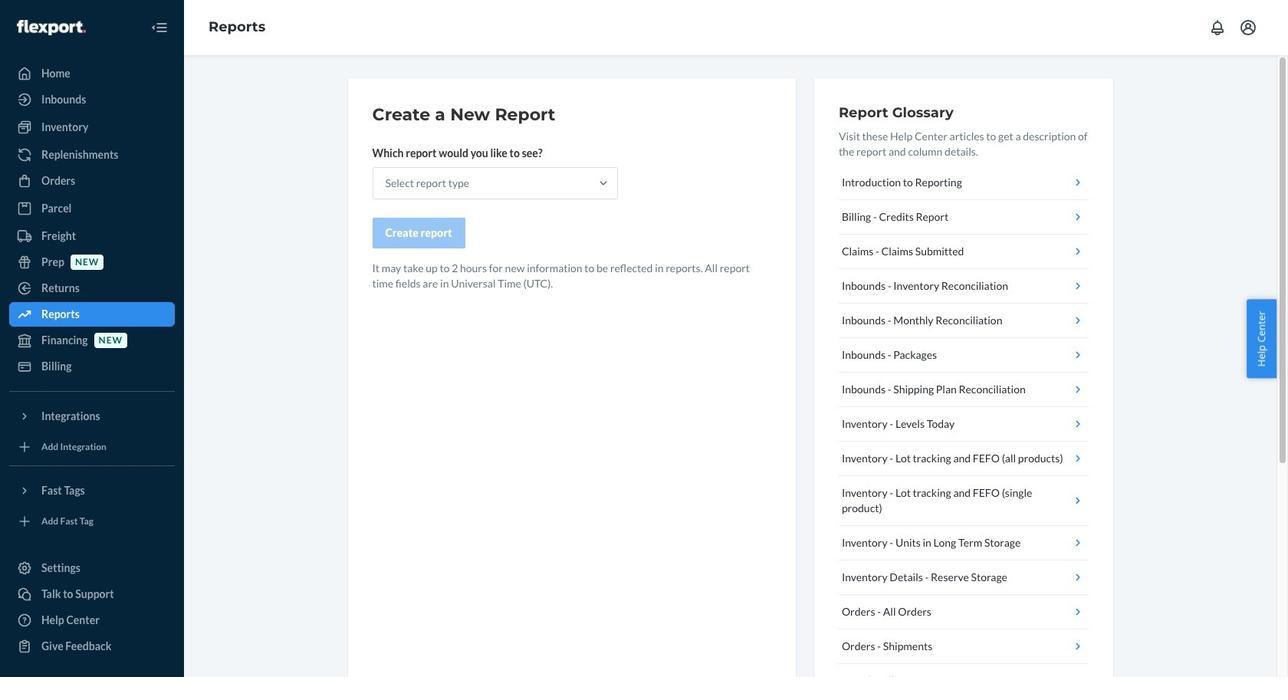 Task type: locate. For each thing, give the bounding box(es) containing it.
open account menu image
[[1239, 18, 1258, 37]]

close navigation image
[[150, 18, 169, 37]]



Task type: vqa. For each thing, say whether or not it's contained in the screenshot.
couldn't
no



Task type: describe. For each thing, give the bounding box(es) containing it.
open notifications image
[[1209, 18, 1227, 37]]

flexport logo image
[[17, 20, 86, 35]]



